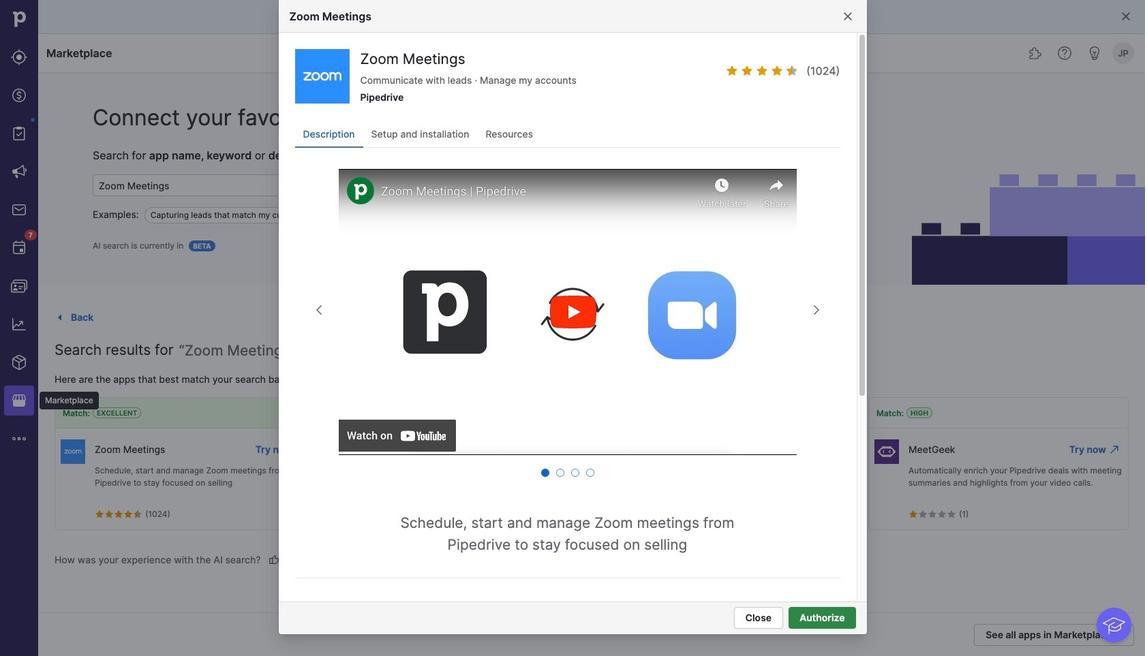 Task type: describe. For each thing, give the bounding box(es) containing it.
2 horizontal spatial color primary image
[[937, 510, 947, 519]]

deals image
[[11, 87, 27, 104]]

close image
[[842, 11, 853, 22]]

leads image
[[11, 49, 27, 65]]

What can our AI search help you with? text field
[[93, 175, 406, 196]]

insights image
[[11, 316, 27, 333]]

2 color link image from the left
[[1109, 444, 1120, 455]]

color undefined image
[[11, 240, 27, 256]]

color undefined image
[[11, 125, 27, 142]]

products image
[[11, 355, 27, 371]]

bullet navigation navigation
[[384, 469, 751, 477]]

color white secondary static image
[[786, 65, 798, 77]]

0 horizontal spatial color primary image
[[133, 510, 142, 519]]

marketplace image
[[11, 393, 27, 409]]

Search Pipedrive field
[[450, 40, 695, 67]]

sales inbox image
[[11, 202, 27, 218]]

knowledge center bot, also known as kc bot is an onboarding assistant that allows you to see the list of onboarding items in one place for quick and easy reference. this improves your in-app experience. image
[[1097, 608, 1132, 643]]



Task type: vqa. For each thing, say whether or not it's contained in the screenshot.
open menu icon
no



Task type: locate. For each thing, give the bounding box(es) containing it.
1 color link image from the left
[[567, 444, 577, 455]]

color primary image
[[390, 180, 401, 191], [133, 510, 142, 519], [937, 510, 947, 519]]

next slide image
[[808, 302, 825, 318]]

previous slide image
[[311, 302, 327, 318]]

logo image
[[295, 49, 349, 104], [61, 440, 85, 464], [332, 440, 357, 464], [603, 440, 628, 464], [875, 440, 899, 464]]

menu item
[[0, 382, 38, 420]]

0 horizontal spatial color link image
[[567, 444, 577, 455]]

1 horizontal spatial color link image
[[1109, 444, 1120, 455]]

quick help image
[[1057, 45, 1073, 61]]

menu
[[0, 0, 99, 657]]

sales assistant image
[[1087, 45, 1103, 61]]

color warning image
[[741, 65, 753, 77], [756, 65, 768, 77], [771, 65, 783, 77], [786, 65, 798, 77], [104, 510, 114, 519], [123, 510, 133, 519], [385, 510, 395, 519], [395, 510, 404, 519]]

contacts image
[[11, 278, 27, 295]]

liked image
[[269, 555, 280, 566]]

color primary image
[[1121, 11, 1132, 22], [52, 310, 68, 326], [918, 510, 928, 519], [928, 510, 937, 519], [947, 510, 957, 519], [1115, 630, 1131, 641]]

home image
[[9, 9, 29, 29]]

more image
[[11, 431, 27, 447]]

color link image
[[567, 444, 577, 455], [1109, 444, 1120, 455]]

color warning image
[[726, 65, 738, 77], [95, 510, 104, 519], [114, 510, 123, 519], [133, 510, 142, 519], [404, 510, 414, 519], [909, 510, 918, 519]]

campaigns image
[[11, 164, 27, 180]]

1 horizontal spatial color primary image
[[390, 180, 401, 191]]



